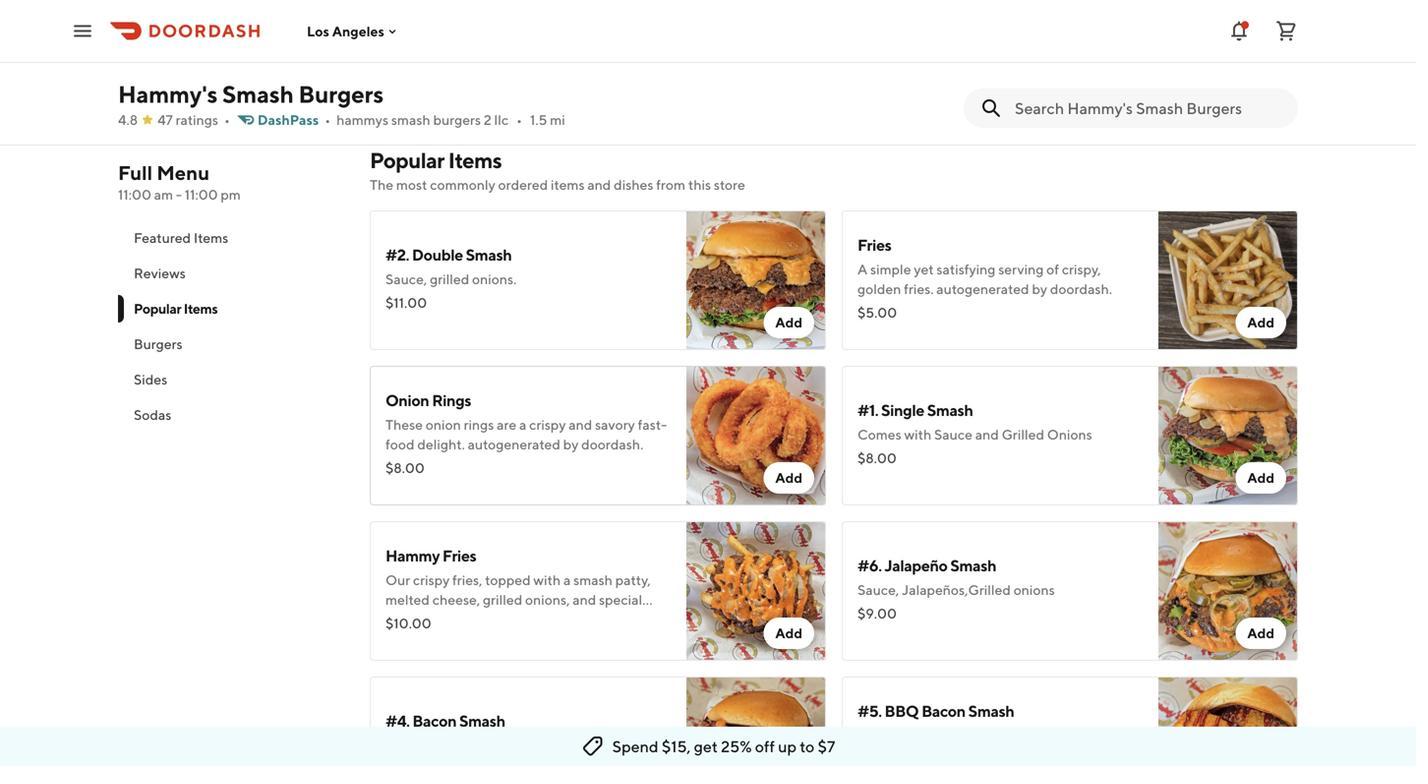 Task type: vqa. For each thing, say whether or not it's contained in the screenshot.


Task type: describe. For each thing, give the bounding box(es) containing it.
4.8
[[118, 112, 138, 128]]

hammy fries our crispy fries, topped with a smash patty, melted cheese, grilled onions, and special sauce
[[386, 547, 651, 628]]

onions,
[[525, 592, 570, 608]]

0 vertical spatial smash
[[391, 112, 431, 128]]

popular for popular items
[[134, 301, 181, 317]]

with inside #1. single smash comes with sauce and grilled onions $8.00
[[905, 426, 932, 443]]

los angeles
[[307, 23, 385, 39]]

sodas button
[[118, 397, 346, 433]]

serving
[[999, 261, 1044, 277]]

reviews button
[[118, 256, 346, 291]]

from
[[656, 177, 686, 193]]

popular items the most commonly ordered items and dishes from this store
[[370, 148, 746, 193]]

sodas
[[134, 407, 172, 423]]

of
[[1047, 261, 1060, 277]]

onion rings image
[[687, 366, 826, 506]]

add for #2. double smash
[[776, 314, 803, 331]]

dashpass
[[258, 112, 319, 128]]

savory
[[595, 417, 635, 433]]

2 11:00 from the left
[[185, 186, 218, 203]]

jalapeño
[[885, 556, 948, 575]]

smash for bacon
[[459, 712, 505, 730]]

sauce, inside #5. bbq bacon smash comes with cheese, bbq sauce, bacon, and onion rings on the burger
[[1022, 728, 1062, 744]]

items for featured items
[[194, 230, 228, 246]]

yet
[[914, 261, 934, 277]]

on
[[929, 747, 945, 763]]

doordash. inside the onion rings these onion rings are a crispy and savory fast- food delight. autogenerated by doordash. $8.00
[[582, 436, 644, 453]]

$11.00
[[386, 295, 427, 311]]

review
[[1299, 32, 1338, 46]]

25%
[[721, 737, 752, 756]]

burger
[[972, 747, 1013, 763]]

commonly
[[430, 177, 496, 193]]

#6. jalapeño smash image
[[1159, 521, 1299, 661]]

simple
[[871, 261, 912, 277]]

onions. inside #4. bacon smash cheese, bacon, sauce, grilled onions.
[[569, 737, 613, 754]]

and inside #1. single smash comes with sauce and grilled onions $8.00
[[976, 426, 999, 443]]

rings inside the onion rings these onion rings are a crispy and savory fast- food delight. autogenerated by doordash. $8.00
[[464, 417, 494, 433]]

most
[[396, 177, 427, 193]]

$7
[[818, 737, 836, 756]]

fries,
[[453, 572, 483, 588]]

hammy's
[[118, 80, 218, 108]]

with inside hammy fries our crispy fries, topped with a smash patty, melted cheese, grilled onions, and special sauce
[[534, 572, 561, 588]]

add button for #1. single smash
[[1236, 462, 1287, 494]]

sauce
[[386, 611, 422, 628]]

#1. single smash comes with sauce and grilled onions $8.00
[[858, 401, 1093, 466]]

delight.
[[417, 436, 465, 453]]

smash for double
[[466, 245, 512, 264]]

smash for single
[[928, 401, 974, 420]]

and inside the popular items the most commonly ordered items and dishes from this store
[[588, 177, 611, 193]]

add button for #2. double smash
[[764, 307, 815, 338]]

11/2/23
[[1193, 32, 1233, 46]]

grilled
[[1002, 426, 1045, 443]]

fast-
[[638, 417, 667, 433]]

autogenerated inside fries a simple yet satisfying serving of crispy, golden fries. autogenerated by doordash. $5.00
[[937, 281, 1030, 297]]

burgers inside button
[[134, 336, 183, 352]]

comes inside #1. single smash comes with sauce and grilled onions $8.00
[[858, 426, 902, 443]]

fries image
[[1159, 211, 1299, 350]]

items for popular items
[[184, 301, 218, 317]]

#2. double smash image
[[687, 211, 826, 350]]

llc
[[494, 112, 509, 128]]

los
[[307, 23, 329, 39]]

1.5
[[530, 112, 547, 128]]

fries inside hammy fries our crispy fries, topped with a smash patty, melted cheese, grilled onions, and special sauce
[[443, 547, 477, 565]]

#4.
[[386, 712, 410, 730]]

reviews
[[134, 265, 186, 281]]

sauce
[[935, 426, 973, 443]]

2
[[484, 112, 492, 128]]

0 horizontal spatial bbq
[[885, 702, 919, 721]]

featured items button
[[118, 220, 346, 256]]

add for #1. single smash
[[1248, 470, 1275, 486]]

satisfying
[[937, 261, 996, 277]]

by inside fries a simple yet satisfying serving of crispy, golden fries. autogenerated by doordash. $5.00
[[1032, 281, 1048, 297]]

rings inside #5. bbq bacon smash comes with cheese, bbq sauce, bacon, and onion rings on the burger
[[896, 747, 926, 763]]

am
[[154, 186, 173, 203]]

onion rings these onion rings are a crispy and savory fast- food delight. autogenerated by doordash. $8.00
[[386, 391, 667, 476]]

$8.00 inside the onion rings these onion rings are a crispy and savory fast- food delight. autogenerated by doordash. $8.00
[[386, 460, 425, 476]]

sides button
[[118, 362, 346, 397]]

11/2/23 • doordash review
[[1193, 32, 1338, 46]]

-
[[176, 186, 182, 203]]

fries inside fries a simple yet satisfying serving of crispy, golden fries. autogenerated by doordash. $5.00
[[858, 236, 892, 254]]

and inside the onion rings these onion rings are a crispy and savory fast- food delight. autogenerated by doordash. $8.00
[[569, 417, 593, 433]]

autogenerated inside the onion rings these onion rings are a crispy and savory fast- food delight. autogenerated by doordash. $8.00
[[468, 436, 561, 453]]

onion
[[386, 391, 429, 410]]

notification bell image
[[1228, 19, 1251, 43]]

to
[[800, 737, 815, 756]]

#5. bbq bacon smash comes with cheese, bbq sauce, bacon, and onion rings on the burger
[[858, 702, 1137, 763]]

• left hammys
[[325, 112, 331, 128]]

burgers
[[433, 112, 481, 128]]

spend $15, get 25% off up to $7
[[613, 737, 836, 756]]

smash inside hammy fries our crispy fries, topped with a smash patty, melted cheese, grilled onions, and special sauce
[[574, 572, 613, 588]]

0 items, open order cart image
[[1275, 19, 1299, 43]]

items for popular items the most commonly ordered items and dishes from this store
[[448, 148, 502, 173]]

$5.00
[[858, 304, 897, 321]]

smash up dashpass
[[222, 80, 294, 108]]

#1.
[[858, 401, 879, 420]]

#4. bacon smash image
[[687, 677, 826, 766]]

add button for hammy fries
[[764, 618, 815, 649]]

• right llc
[[517, 112, 522, 128]]

add button for onion rings
[[764, 462, 815, 494]]

popular items
[[134, 301, 218, 317]]

crispy,
[[1062, 261, 1102, 277]]

#5.
[[858, 702, 882, 721]]

off
[[755, 737, 775, 756]]

menu
[[157, 161, 210, 184]]

onions. inside #2. double smash sauce, grilled onions. $11.00
[[472, 271, 517, 287]]

bacon,
[[439, 737, 482, 754]]

jalapeños,grilled
[[902, 582, 1011, 598]]

our
[[386, 572, 410, 588]]

and inside hammy fries our crispy fries, topped with a smash patty, melted cheese, grilled onions, and special sauce
[[573, 592, 596, 608]]

onions
[[1014, 582, 1055, 598]]

pm
[[221, 186, 241, 203]]

sides
[[134, 371, 167, 388]]

melted
[[386, 592, 430, 608]]



Task type: locate. For each thing, give the bounding box(es) containing it.
spend
[[613, 737, 659, 756]]

47 ratings •
[[158, 112, 230, 128]]

onion inside #5. bbq bacon smash comes with cheese, bbq sauce, bacon, and onion rings on the burger
[[858, 747, 893, 763]]

autogenerated down satisfying
[[937, 281, 1030, 297]]

1 vertical spatial rings
[[896, 747, 926, 763]]

sauce, right "bacon,"
[[484, 737, 524, 754]]

add button for #6. jalapeño smash
[[1236, 618, 1287, 649]]

0 horizontal spatial popular
[[134, 301, 181, 317]]

a right are
[[519, 417, 527, 433]]

grilled inside #2. double smash sauce, grilled onions. $11.00
[[430, 271, 470, 287]]

rings
[[464, 417, 494, 433], [896, 747, 926, 763]]

bacon up "bacon,"
[[413, 712, 457, 730]]

#2. double smash sauce, grilled onions. $11.00
[[386, 245, 517, 311]]

fries up fries,
[[443, 547, 477, 565]]

#6. jalapeño smash sauce, jalapeños,grilled onions $9.00
[[858, 556, 1055, 622]]

sauce, for #2.
[[386, 271, 427, 287]]

smash left burgers
[[391, 112, 431, 128]]

2 vertical spatial items
[[184, 301, 218, 317]]

onions
[[1048, 426, 1093, 443]]

doordash. down crispy,
[[1051, 281, 1113, 297]]

doordash.
[[1051, 281, 1113, 297], [582, 436, 644, 453]]

• right ratings
[[224, 112, 230, 128]]

a inside hammy fries our crispy fries, topped with a smash patty, melted cheese, grilled onions, and special sauce
[[564, 572, 571, 588]]

smash for jalapeño
[[951, 556, 997, 575]]

mi
[[550, 112, 565, 128]]

items up reviews button
[[194, 230, 228, 246]]

sauce, left bacon,
[[1022, 728, 1062, 744]]

ratings
[[176, 112, 218, 128]]

0 vertical spatial burgers
[[299, 80, 384, 108]]

0 vertical spatial rings
[[464, 417, 494, 433]]

cheese, up the
[[935, 728, 986, 744]]

1 vertical spatial fries
[[443, 547, 477, 565]]

sauce,
[[386, 271, 427, 287], [858, 582, 899, 598]]

0 horizontal spatial fries
[[443, 547, 477, 565]]

1 horizontal spatial autogenerated
[[937, 281, 1030, 297]]

Item Search search field
[[1015, 97, 1283, 119]]

smash inside #5. bbq bacon smash comes with cheese, bbq sauce, bacon, and onion rings on the burger
[[969, 702, 1015, 721]]

1 horizontal spatial grilled
[[483, 592, 523, 608]]

special
[[599, 592, 643, 608]]

and
[[1110, 728, 1137, 744]]

0 vertical spatial grilled
[[430, 271, 470, 287]]

1 horizontal spatial sauce,
[[1022, 728, 1062, 744]]

0 horizontal spatial $8.00
[[386, 460, 425, 476]]

•
[[1235, 32, 1240, 46], [224, 112, 230, 128], [325, 112, 331, 128], [517, 112, 522, 128]]

1 horizontal spatial rings
[[896, 747, 926, 763]]

items up commonly
[[448, 148, 502, 173]]

smash up burger
[[969, 702, 1015, 721]]

items down reviews button
[[184, 301, 218, 317]]

crispy inside hammy fries our crispy fries, topped with a smash patty, melted cheese, grilled onions, and special sauce
[[413, 572, 450, 588]]

1 vertical spatial sauce,
[[858, 582, 899, 598]]

popular up most
[[370, 148, 445, 173]]

hammy
[[386, 547, 440, 565]]

comes inside #5. bbq bacon smash comes with cheese, bbq sauce, bacon, and onion rings on the burger
[[858, 728, 902, 744]]

1 horizontal spatial fries
[[858, 236, 892, 254]]

$8.00 inside #1. single smash comes with sauce and grilled onions $8.00
[[858, 450, 897, 466]]

0 horizontal spatial burgers
[[134, 336, 183, 352]]

by inside the onion rings these onion rings are a crispy and savory fast- food delight. autogenerated by doordash. $8.00
[[563, 436, 579, 453]]

1 horizontal spatial burgers
[[299, 80, 384, 108]]

hammys smash burgers 2 llc • 1.5 mi
[[337, 112, 565, 128]]

0 horizontal spatial sauce,
[[386, 271, 427, 287]]

featured
[[134, 230, 191, 246]]

hammys
[[337, 112, 389, 128]]

cheese, inside #5. bbq bacon smash comes with cheese, bbq sauce, bacon, and onion rings on the burger
[[935, 728, 986, 744]]

hammy's smash burgers
[[118, 80, 384, 108]]

add for fries
[[1248, 314, 1275, 331]]

1 vertical spatial comes
[[858, 728, 902, 744]]

0 horizontal spatial 11:00
[[118, 186, 151, 203]]

0 vertical spatial sauce,
[[386, 271, 427, 287]]

1 vertical spatial grilled
[[483, 592, 523, 608]]

1 vertical spatial items
[[194, 230, 228, 246]]

0 horizontal spatial a
[[519, 417, 527, 433]]

47
[[158, 112, 173, 128]]

with
[[905, 426, 932, 443], [534, 572, 561, 588], [905, 728, 932, 744]]

and left the savory
[[569, 417, 593, 433]]

with inside #5. bbq bacon smash comes with cheese, bbq sauce, bacon, and onion rings on the burger
[[905, 728, 932, 744]]

items inside the popular items the most commonly ordered items and dishes from this store
[[448, 148, 502, 173]]

0 vertical spatial comes
[[858, 426, 902, 443]]

0 vertical spatial onion
[[426, 417, 461, 433]]

and left special
[[573, 592, 596, 608]]

0 horizontal spatial by
[[563, 436, 579, 453]]

#5. bbq bacon smash image
[[1159, 677, 1299, 766]]

get
[[694, 737, 718, 756]]

items
[[551, 177, 585, 193]]

fries.
[[904, 281, 934, 297]]

1 horizontal spatial onions.
[[569, 737, 613, 754]]

crispy down hammy
[[413, 572, 450, 588]]

are
[[497, 417, 517, 433]]

1 horizontal spatial 11:00
[[185, 186, 218, 203]]

with up the 'on'
[[905, 728, 932, 744]]

1 vertical spatial onions.
[[569, 737, 613, 754]]

comes down #1.
[[858, 426, 902, 443]]

0 vertical spatial autogenerated
[[937, 281, 1030, 297]]

fries up a
[[858, 236, 892, 254]]

2 comes from the top
[[858, 728, 902, 744]]

1 vertical spatial onion
[[858, 747, 893, 763]]

0 vertical spatial with
[[905, 426, 932, 443]]

doordash. inside fries a simple yet satisfying serving of crispy, golden fries. autogenerated by doordash. $5.00
[[1051, 281, 1113, 297]]

patty,
[[616, 572, 651, 588]]

a
[[519, 417, 527, 433], [564, 572, 571, 588]]

rings left are
[[464, 417, 494, 433]]

crispy inside the onion rings these onion rings are a crispy and savory fast- food delight. autogenerated by doordash. $8.00
[[529, 417, 566, 433]]

2 horizontal spatial grilled
[[526, 737, 566, 754]]

1 horizontal spatial sauce,
[[858, 582, 899, 598]]

1 horizontal spatial a
[[564, 572, 571, 588]]

add button for fries
[[1236, 307, 1287, 338]]

items inside button
[[194, 230, 228, 246]]

full menu 11:00 am - 11:00 pm
[[118, 161, 241, 203]]

smash right double
[[466, 245, 512, 264]]

0 horizontal spatial sauce,
[[484, 737, 524, 754]]

1 vertical spatial bbq
[[988, 728, 1019, 744]]

0 horizontal spatial rings
[[464, 417, 494, 433]]

0 horizontal spatial bacon
[[413, 712, 457, 730]]

1 11:00 from the left
[[118, 186, 151, 203]]

add for onion rings
[[776, 470, 803, 486]]

11:00 right -
[[185, 186, 218, 203]]

cheese,
[[433, 592, 480, 608]]

topped
[[485, 572, 531, 588]]

1 vertical spatial smash
[[574, 572, 613, 588]]

store
[[714, 177, 746, 193]]

these
[[386, 417, 423, 433]]

1 vertical spatial burgers
[[134, 336, 183, 352]]

bacon,
[[1064, 728, 1107, 744]]

#1. single smash image
[[1159, 366, 1299, 506]]

1 vertical spatial doordash.
[[582, 436, 644, 453]]

0 horizontal spatial cheese,
[[386, 737, 437, 754]]

fries a simple yet satisfying serving of crispy, golden fries. autogenerated by doordash. $5.00
[[858, 236, 1113, 321]]

0 horizontal spatial doordash.
[[582, 436, 644, 453]]

the
[[948, 747, 969, 763]]

1 horizontal spatial by
[[1032, 281, 1048, 297]]

0 vertical spatial crispy
[[529, 417, 566, 433]]

with up onions,
[[534, 572, 561, 588]]

1 vertical spatial popular
[[134, 301, 181, 317]]

0 vertical spatial by
[[1032, 281, 1048, 297]]

smash inside #6. jalapeño smash sauce, jalapeños,grilled onions $9.00
[[951, 556, 997, 575]]

cheese, down #4.
[[386, 737, 437, 754]]

1 horizontal spatial $8.00
[[858, 450, 897, 466]]

0 vertical spatial items
[[448, 148, 502, 173]]

1 horizontal spatial doordash.
[[1051, 281, 1113, 297]]

full
[[118, 161, 153, 184]]

add for hammy fries
[[776, 625, 803, 641]]

1 vertical spatial by
[[563, 436, 579, 453]]

single
[[882, 401, 925, 420]]

angeles
[[332, 23, 385, 39]]

burgers up hammys
[[299, 80, 384, 108]]

bacon up the 'on'
[[922, 702, 966, 721]]

bacon inside #5. bbq bacon smash comes with cheese, bbq sauce, bacon, and onion rings on the burger
[[922, 702, 966, 721]]

and right sauce
[[976, 426, 999, 443]]

cheese, inside #4. bacon smash cheese, bacon, sauce, grilled onions.
[[386, 737, 437, 754]]

0 horizontal spatial onion
[[426, 417, 461, 433]]

doordash. down the savory
[[582, 436, 644, 453]]

burgers
[[299, 80, 384, 108], [134, 336, 183, 352]]

burgers up 'sides'
[[134, 336, 183, 352]]

rings
[[432, 391, 471, 410]]

11:00 down full
[[118, 186, 151, 203]]

sauce, for #6.
[[858, 582, 899, 598]]

1 vertical spatial autogenerated
[[468, 436, 561, 453]]

grilled inside #4. bacon smash cheese, bacon, sauce, grilled onions.
[[526, 737, 566, 754]]

double
[[412, 245, 463, 264]]

1 vertical spatial a
[[564, 572, 571, 588]]

0 horizontal spatial grilled
[[430, 271, 470, 287]]

0 horizontal spatial onions.
[[472, 271, 517, 287]]

smash up jalapeños,grilled on the right bottom of the page
[[951, 556, 997, 575]]

#2.
[[386, 245, 409, 264]]

grilled inside hammy fries our crispy fries, topped with a smash patty, melted cheese, grilled onions, and special sauce
[[483, 592, 523, 608]]

add for #6. jalapeño smash
[[1248, 625, 1275, 641]]

grilled down topped
[[483, 592, 523, 608]]

1 vertical spatial with
[[534, 572, 561, 588]]

smash up special
[[574, 572, 613, 588]]

sauce, inside #4. bacon smash cheese, bacon, sauce, grilled onions.
[[484, 737, 524, 754]]

dishes
[[614, 177, 654, 193]]

popular
[[370, 148, 445, 173], [134, 301, 181, 317]]

sauce, up the $11.00
[[386, 271, 427, 287]]

0 horizontal spatial crispy
[[413, 572, 450, 588]]

2 vertical spatial grilled
[[526, 737, 566, 754]]

0 vertical spatial popular
[[370, 148, 445, 173]]

2 vertical spatial with
[[905, 728, 932, 744]]

crispy right are
[[529, 417, 566, 433]]

1 horizontal spatial popular
[[370, 148, 445, 173]]

onion inside the onion rings these onion rings are a crispy and savory fast- food delight. autogenerated by doordash. $8.00
[[426, 417, 461, 433]]

0 vertical spatial onions.
[[472, 271, 517, 287]]

smash up sauce
[[928, 401, 974, 420]]

this
[[689, 177, 711, 193]]

1 horizontal spatial bbq
[[988, 728, 1019, 744]]

rings left the 'on'
[[896, 747, 926, 763]]

add
[[776, 314, 803, 331], [1248, 314, 1275, 331], [776, 470, 803, 486], [1248, 470, 1275, 486], [776, 625, 803, 641], [1248, 625, 1275, 641]]

a
[[858, 261, 868, 277]]

popular inside the popular items the most commonly ordered items and dishes from this store
[[370, 148, 445, 173]]

and right the items
[[588, 177, 611, 193]]

1 horizontal spatial crispy
[[529, 417, 566, 433]]

smash inside #1. single smash comes with sauce and grilled onions $8.00
[[928, 401, 974, 420]]

0 vertical spatial fries
[[858, 236, 892, 254]]

bacon inside #4. bacon smash cheese, bacon, sauce, grilled onions.
[[413, 712, 457, 730]]

grilled right "bacon,"
[[526, 737, 566, 754]]

hammy fries image
[[687, 521, 826, 661]]

1 horizontal spatial cheese,
[[935, 728, 986, 744]]

with down single on the right bottom of page
[[905, 426, 932, 443]]

smash up "bacon,"
[[459, 712, 505, 730]]

autogenerated
[[937, 281, 1030, 297], [468, 436, 561, 453]]

1 horizontal spatial onion
[[858, 747, 893, 763]]

0 horizontal spatial autogenerated
[[468, 436, 561, 453]]

#6.
[[858, 556, 882, 575]]

smash inside #2. double smash sauce, grilled onions. $11.00
[[466, 245, 512, 264]]

onions.
[[472, 271, 517, 287], [569, 737, 613, 754]]

sauce, inside #2. double smash sauce, grilled onions. $11.00
[[386, 271, 427, 287]]

popular down reviews
[[134, 301, 181, 317]]

up
[[778, 737, 797, 756]]

smash
[[391, 112, 431, 128], [574, 572, 613, 588]]

onion up delight.
[[426, 417, 461, 433]]

open menu image
[[71, 19, 94, 43]]

$8.00 down the food
[[386, 460, 425, 476]]

golden
[[858, 281, 902, 297]]

burgers button
[[118, 327, 346, 362]]

popular for popular items the most commonly ordered items and dishes from this store
[[370, 148, 445, 173]]

• right 11/2/23
[[1235, 32, 1240, 46]]

$8.00 down #1.
[[858, 450, 897, 466]]

0 horizontal spatial smash
[[391, 112, 431, 128]]

1 horizontal spatial bacon
[[922, 702, 966, 721]]

grilled down double
[[430, 271, 470, 287]]

food
[[386, 436, 415, 453]]

$8.00
[[858, 450, 897, 466], [386, 460, 425, 476]]

$10.00
[[386, 615, 432, 632]]

items
[[448, 148, 502, 173], [194, 230, 228, 246], [184, 301, 218, 317]]

0 vertical spatial bbq
[[885, 702, 919, 721]]

doordash
[[1242, 32, 1297, 46]]

featured items
[[134, 230, 228, 246]]

comes down #5.
[[858, 728, 902, 744]]

smash inside #4. bacon smash cheese, bacon, sauce, grilled onions.
[[459, 712, 505, 730]]

sauce, inside #6. jalapeño smash sauce, jalapeños,grilled onions $9.00
[[858, 582, 899, 598]]

$15,
[[662, 737, 691, 756]]

onion
[[426, 417, 461, 433], [858, 747, 893, 763]]

sauce, up $9.00
[[858, 582, 899, 598]]

autogenerated down are
[[468, 436, 561, 453]]

a inside the onion rings these onion rings are a crispy and savory fast- food delight. autogenerated by doordash. $8.00
[[519, 417, 527, 433]]

los angeles button
[[307, 23, 400, 39]]

bbq right #5.
[[885, 702, 919, 721]]

0 vertical spatial doordash.
[[1051, 281, 1113, 297]]

0 vertical spatial a
[[519, 417, 527, 433]]

1 comes from the top
[[858, 426, 902, 443]]

1 horizontal spatial smash
[[574, 572, 613, 588]]

bbq up burger
[[988, 728, 1019, 744]]

a up onions,
[[564, 572, 571, 588]]

$9.00
[[858, 606, 897, 622]]

onion down #5.
[[858, 747, 893, 763]]

#4. bacon smash cheese, bacon, sauce, grilled onions.
[[386, 712, 613, 754]]

1 vertical spatial crispy
[[413, 572, 450, 588]]

the
[[370, 177, 394, 193]]

dashpass •
[[258, 112, 331, 128]]



